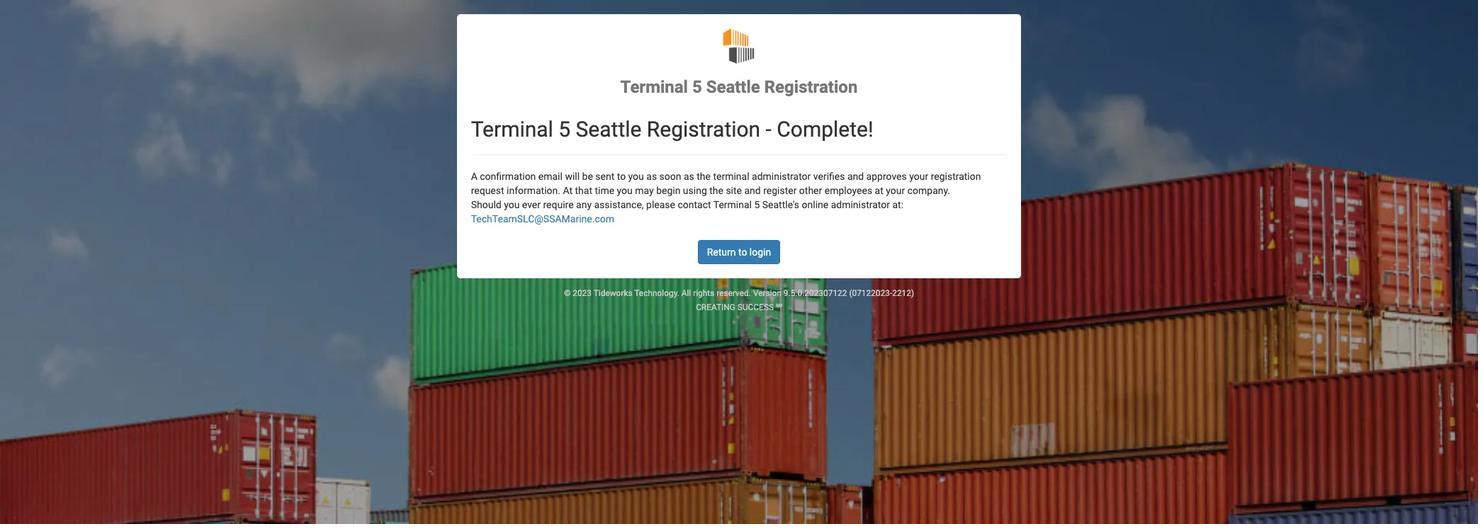 Task type: vqa. For each thing, say whether or not it's contained in the screenshot.
rightmost and
yes



Task type: describe. For each thing, give the bounding box(es) containing it.
2023
[[573, 289, 592, 299]]

verifies
[[814, 171, 845, 182]]

that
[[575, 185, 593, 197]]

at
[[563, 185, 573, 197]]

5 for terminal 5 seattle registration - complete!
[[559, 117, 571, 142]]

terminal for terminal 5 seattle registration
[[621, 77, 688, 97]]

techteamslc@ssamarine.com link
[[471, 214, 615, 225]]

return to login button
[[698, 241, 781, 265]]

1 vertical spatial and
[[745, 185, 761, 197]]

terminal 5 seattle registration
[[621, 77, 858, 97]]

(07122023-
[[850, 289, 893, 299]]

reserved.
[[717, 289, 752, 299]]

a confirmation email will be sent to you as soon as the terminal administrator verifies and approves your registration request information.                                                               at that time you may begin using the site and register other employees at your company. should you ever require any assistance, please contact terminal 5 seattle's online administrator at: techteamslc@ssamarine.com
[[471, 171, 982, 225]]

terminal inside a confirmation email will be sent to you as soon as the terminal administrator verifies and approves your registration request information.                                                               at that time you may begin using the site and register other employees at your company. should you ever require any assistance, please contact terminal 5 seattle's online administrator at: techteamslc@ssamarine.com
[[714, 200, 752, 211]]

be
[[582, 171, 593, 182]]

site
[[726, 185, 742, 197]]

information.
[[507, 185, 561, 197]]

2212)
[[893, 289, 915, 299]]

© 2023 tideworks technology. all rights reserved. version 9.5.0.202307122 (07122023-2212) creating success ℠
[[564, 289, 915, 313]]

ever
[[522, 200, 541, 211]]

at:
[[893, 200, 904, 211]]

technology.
[[635, 289, 680, 299]]

5 inside a confirmation email will be sent to you as soon as the terminal administrator verifies and approves your registration request information.                                                               at that time you may begin using the site and register other employees at your company. should you ever require any assistance, please contact terminal 5 seattle's online administrator at: techteamslc@ssamarine.com
[[755, 200, 760, 211]]

register
[[764, 185, 797, 197]]

1 horizontal spatial and
[[848, 171, 864, 182]]

company.
[[908, 185, 951, 197]]

1 vertical spatial the
[[710, 185, 724, 197]]

all
[[682, 289, 691, 299]]

at
[[875, 185, 884, 197]]

please
[[647, 200, 676, 211]]

2 as from the left
[[684, 171, 695, 182]]

0 vertical spatial you
[[629, 171, 644, 182]]

a
[[471, 171, 478, 182]]

0 vertical spatial the
[[697, 171, 711, 182]]

registration for terminal 5 seattle registration - complete!
[[647, 117, 761, 142]]

any
[[576, 200, 592, 211]]

soon
[[660, 171, 682, 182]]

1 vertical spatial you
[[617, 185, 633, 197]]



Task type: locate. For each thing, give the bounding box(es) containing it.
the up 'using'
[[697, 171, 711, 182]]

as
[[647, 171, 657, 182], [684, 171, 695, 182]]

administrator up register
[[752, 171, 811, 182]]

return to login
[[707, 247, 772, 258]]

the left site
[[710, 185, 724, 197]]

2 vertical spatial you
[[504, 200, 520, 211]]

1 horizontal spatial administrator
[[831, 200, 891, 211]]

0 horizontal spatial registration
[[647, 117, 761, 142]]

administrator
[[752, 171, 811, 182], [831, 200, 891, 211]]

0 vertical spatial administrator
[[752, 171, 811, 182]]

0 vertical spatial to
[[617, 171, 626, 182]]

℠
[[776, 303, 783, 313]]

1 vertical spatial seattle
[[576, 117, 642, 142]]

approves
[[867, 171, 907, 182]]

as up may
[[647, 171, 657, 182]]

contact
[[678, 200, 712, 211]]

registration up complete!
[[765, 77, 858, 97]]

registration
[[765, 77, 858, 97], [647, 117, 761, 142]]

creating
[[696, 303, 736, 313]]

request
[[471, 185, 505, 197]]

0 vertical spatial and
[[848, 171, 864, 182]]

complete!
[[777, 117, 874, 142]]

you up 'assistance,'
[[617, 185, 633, 197]]

1 horizontal spatial to
[[739, 247, 748, 258]]

employees
[[825, 185, 873, 197]]

0 horizontal spatial 5
[[559, 117, 571, 142]]

begin
[[657, 185, 681, 197]]

terminal for terminal 5 seattle registration - complete!
[[471, 117, 554, 142]]

other
[[800, 185, 823, 197]]

as up 'using'
[[684, 171, 695, 182]]

terminal up terminal 5 seattle registration - complete!
[[621, 77, 688, 97]]

the
[[697, 171, 711, 182], [710, 185, 724, 197]]

5 left seattle's
[[755, 200, 760, 211]]

0 vertical spatial your
[[910, 171, 929, 182]]

0 horizontal spatial terminal
[[471, 117, 554, 142]]

your up the 'company.'
[[910, 171, 929, 182]]

5 for terminal 5 seattle registration
[[693, 77, 702, 97]]

1 horizontal spatial 5
[[693, 77, 702, 97]]

time
[[595, 185, 615, 197]]

registration up the terminal
[[647, 117, 761, 142]]

0 vertical spatial terminal
[[621, 77, 688, 97]]

rights
[[694, 289, 715, 299]]

0 horizontal spatial administrator
[[752, 171, 811, 182]]

and up employees
[[848, 171, 864, 182]]

should
[[471, 200, 502, 211]]

online
[[802, 200, 829, 211]]

1 vertical spatial to
[[739, 247, 748, 258]]

1 vertical spatial your
[[886, 185, 906, 197]]

0 vertical spatial 5
[[693, 77, 702, 97]]

seattle's
[[763, 200, 800, 211]]

0 horizontal spatial your
[[886, 185, 906, 197]]

login
[[750, 247, 772, 258]]

to
[[617, 171, 626, 182], [739, 247, 748, 258]]

to left login
[[739, 247, 748, 258]]

to right sent
[[617, 171, 626, 182]]

5
[[693, 77, 702, 97], [559, 117, 571, 142], [755, 200, 760, 211]]

1 horizontal spatial seattle
[[707, 77, 761, 97]]

0 horizontal spatial and
[[745, 185, 761, 197]]

seattle for terminal 5 seattle registration - complete!
[[576, 117, 642, 142]]

you up may
[[629, 171, 644, 182]]

1 horizontal spatial as
[[684, 171, 695, 182]]

0 vertical spatial registration
[[765, 77, 858, 97]]

2 vertical spatial 5
[[755, 200, 760, 211]]

success
[[738, 303, 774, 313]]

terminal up confirmation
[[471, 117, 554, 142]]

terminal
[[621, 77, 688, 97], [471, 117, 554, 142], [714, 200, 752, 211]]

may
[[635, 185, 654, 197]]

and right site
[[745, 185, 761, 197]]

-
[[766, 117, 772, 142]]

1 vertical spatial 5
[[559, 117, 571, 142]]

9.5.0.202307122
[[784, 289, 848, 299]]

1 as from the left
[[647, 171, 657, 182]]

terminal 5 seattle registration - complete!
[[471, 117, 874, 142]]

terminal
[[714, 171, 750, 182]]

confirmation
[[480, 171, 536, 182]]

5 up will
[[559, 117, 571, 142]]

1 horizontal spatial terminal
[[621, 77, 688, 97]]

registration for terminal 5 seattle registration
[[765, 77, 858, 97]]

sent
[[596, 171, 615, 182]]

1 vertical spatial administrator
[[831, 200, 891, 211]]

assistance,
[[594, 200, 644, 211]]

using
[[683, 185, 707, 197]]

techteamslc@ssamarine.com
[[471, 214, 615, 225]]

you
[[629, 171, 644, 182], [617, 185, 633, 197], [504, 200, 520, 211]]

2 vertical spatial terminal
[[714, 200, 752, 211]]

0 vertical spatial seattle
[[707, 77, 761, 97]]

registration
[[931, 171, 982, 182]]

to inside return to login button
[[739, 247, 748, 258]]

tideworks
[[594, 289, 633, 299]]

will
[[565, 171, 580, 182]]

terminal down site
[[714, 200, 752, 211]]

5 up terminal 5 seattle registration - complete!
[[693, 77, 702, 97]]

2 horizontal spatial terminal
[[714, 200, 752, 211]]

0 horizontal spatial as
[[647, 171, 657, 182]]

and
[[848, 171, 864, 182], [745, 185, 761, 197]]

0 horizontal spatial to
[[617, 171, 626, 182]]

return
[[707, 247, 736, 258]]

1 horizontal spatial your
[[910, 171, 929, 182]]

0 horizontal spatial seattle
[[576, 117, 642, 142]]

1 vertical spatial registration
[[647, 117, 761, 142]]

to inside a confirmation email will be sent to you as soon as the terminal administrator verifies and approves your registration request information.                                                               at that time you may begin using the site and register other employees at your company. should you ever require any assistance, please contact terminal 5 seattle's online administrator at: techteamslc@ssamarine.com
[[617, 171, 626, 182]]

2 horizontal spatial 5
[[755, 200, 760, 211]]

version
[[754, 289, 782, 299]]

your
[[910, 171, 929, 182], [886, 185, 906, 197]]

seattle
[[707, 77, 761, 97], [576, 117, 642, 142]]

administrator down employees
[[831, 200, 891, 211]]

your up at: at the right top of the page
[[886, 185, 906, 197]]

email
[[539, 171, 563, 182]]

©
[[564, 289, 571, 299]]

seattle for terminal 5 seattle registration
[[707, 77, 761, 97]]

1 vertical spatial terminal
[[471, 117, 554, 142]]

you left ever
[[504, 200, 520, 211]]

1 horizontal spatial registration
[[765, 77, 858, 97]]

require
[[543, 200, 574, 211]]



